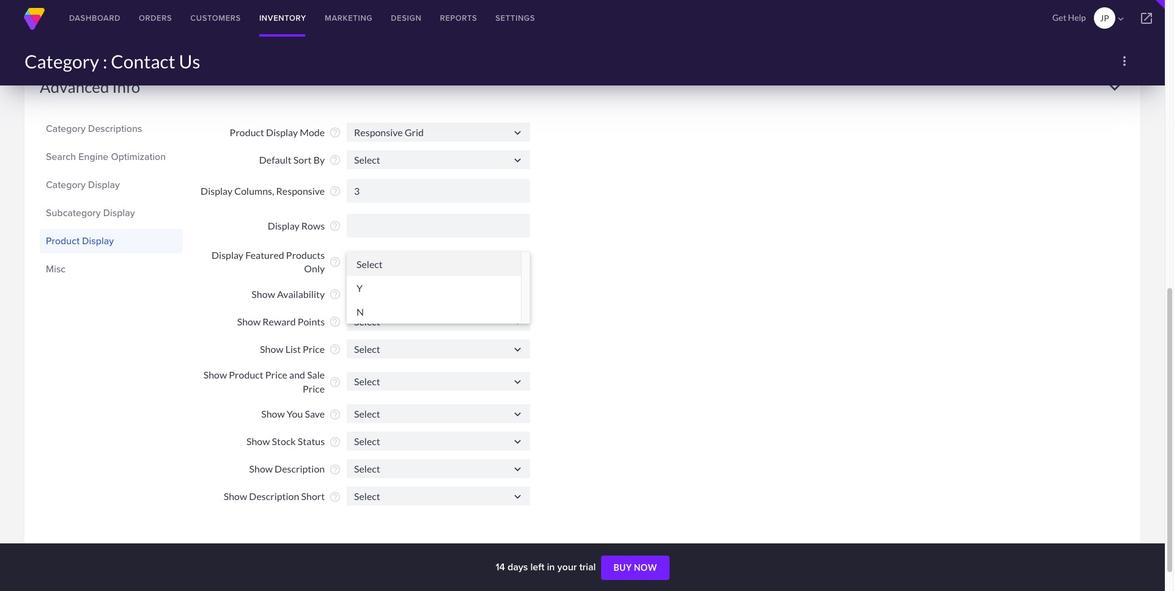 Task type: locate. For each thing, give the bounding box(es) containing it.
0 horizontal spatial add link
[[54, 4, 97, 28]]

display down search engine optimization
[[88, 178, 120, 192]]

more_vert
[[1117, 54, 1132, 68]]

 for show product price and sale price help_outline
[[511, 376, 524, 389]]

4 help_outline from the top
[[329, 220, 341, 233]]

10  from the top
[[511, 464, 524, 476]]

save
[[305, 409, 325, 420]]

price left and
[[265, 369, 287, 381]]

5 help_outline from the top
[[329, 256, 341, 269]]

help_outline inside display columns, responsive help_outline
[[329, 185, 341, 198]]

show inside the show availability help_outline
[[252, 289, 275, 300]]

show inside show stock status help_outline
[[246, 436, 270, 448]]

misc link
[[46, 259, 177, 280]]

help_outline
[[329, 127, 341, 139], [329, 154, 341, 166], [329, 185, 341, 198], [329, 220, 341, 233], [329, 256, 341, 269], [329, 289, 341, 301], [329, 316, 341, 329], [329, 344, 341, 356], [329, 376, 341, 389], [329, 409, 341, 421], [329, 436, 341, 449], [329, 464, 341, 476], [329, 491, 341, 504]]

price inside 'show list price help_outline'
[[303, 344, 325, 355]]

show for show availability help_outline
[[252, 289, 275, 300]]

show description help_outline
[[249, 464, 341, 476]]

add right orders
[[203, 11, 221, 21]]

 for show list price help_outline
[[511, 344, 524, 356]]

1 vertical spatial product
[[46, 234, 80, 248]]

search engine optimization
[[46, 150, 166, 164]]

design
[[391, 12, 422, 24]]

customers
[[190, 12, 241, 24]]

days
[[508, 561, 528, 575]]

1 vertical spatial description
[[249, 491, 299, 503]]

7  from the top
[[511, 376, 524, 389]]

product left and
[[229, 369, 263, 381]]

subcategory display link
[[46, 203, 177, 224]]

help_outline right short
[[329, 491, 341, 504]]

6 help_outline from the top
[[329, 289, 341, 301]]

category display link
[[46, 175, 177, 195]]

0 vertical spatial product
[[230, 127, 264, 138]]

only
[[304, 263, 325, 275]]

11  from the top
[[511, 491, 524, 504]]

None text field
[[347, 150, 530, 169], [347, 340, 530, 359], [347, 405, 530, 424], [347, 432, 530, 451], [347, 150, 530, 169], [347, 340, 530, 359], [347, 405, 530, 424], [347, 432, 530, 451]]

buy
[[614, 563, 632, 574]]

help_outline inside the show availability help_outline
[[329, 289, 341, 301]]

product up default
[[230, 127, 264, 138]]

show inside the show description help_outline
[[249, 464, 273, 475]]

subcategory display
[[46, 206, 135, 220]]

show inside 'show list price help_outline'
[[260, 344, 284, 355]]

1 add from the left
[[66, 11, 85, 21]]

help_outline down show stock status help_outline
[[329, 464, 341, 476]]

price
[[303, 344, 325, 355], [265, 369, 287, 381], [303, 383, 325, 395]]

show for show you save help_outline
[[261, 409, 285, 420]]

price for and
[[265, 369, 287, 381]]

11 help_outline from the top
[[329, 436, 341, 449]]

display left columns,
[[201, 185, 232, 197]]

show for show description help_outline
[[249, 464, 273, 475]]

7 help_outline from the top
[[329, 316, 341, 329]]

 for show description help_outline
[[511, 464, 524, 476]]

category down search
[[46, 178, 86, 192]]

columns,
[[234, 185, 274, 197]]

5  from the top
[[511, 316, 524, 329]]

show availability help_outline
[[252, 289, 341, 301]]

14 days left in your trial
[[496, 561, 598, 575]]

left
[[531, 561, 544, 575]]

2 add link from the left
[[191, 4, 234, 28]]

add
[[66, 11, 85, 21], [203, 11, 221, 21]]

1  from the top
[[511, 126, 524, 139]]

trial
[[579, 561, 596, 575]]

help_outline right list
[[329, 344, 341, 356]]

orders
[[139, 12, 172, 24]]

contact
[[111, 50, 175, 72]]

0 vertical spatial description
[[275, 464, 325, 475]]

6  from the top
[[511, 344, 524, 356]]

 for default sort by help_outline
[[511, 154, 524, 167]]

1 horizontal spatial add link
[[191, 4, 234, 28]]

None number field
[[347, 179, 530, 203], [347, 214, 530, 238], [347, 179, 530, 203], [347, 214, 530, 238]]

show
[[252, 289, 275, 300], [237, 316, 261, 328], [260, 344, 284, 355], [203, 369, 227, 381], [261, 409, 285, 420], [246, 436, 270, 448], [249, 464, 273, 475], [224, 491, 247, 503]]

8  from the top
[[511, 408, 524, 421]]

display featured products only help_outline
[[212, 249, 341, 275]]

advanced
[[40, 77, 109, 96]]

category
[[24, 50, 99, 72], [46, 121, 86, 135], [46, 178, 86, 192]]

help_outline right only
[[329, 256, 341, 269]]

2 vertical spatial product
[[229, 369, 263, 381]]

category for category descriptions
[[46, 121, 86, 135]]

category up 'advanced'
[[24, 50, 99, 72]]

description inside "show description short help_outline"
[[249, 491, 299, 503]]

display left rows
[[268, 220, 299, 232]]

help_outline right responsive
[[329, 185, 341, 198]]

add link
[[54, 4, 97, 28], [191, 4, 234, 28]]

3  from the top
[[511, 256, 524, 269]]

select
[[357, 258, 383, 270]]

help_outline right status on the bottom left of the page
[[329, 436, 341, 449]]

price down sale
[[303, 383, 325, 395]]

1 help_outline from the top
[[329, 127, 341, 139]]

2  from the top
[[511, 154, 524, 167]]

product
[[230, 127, 264, 138], [46, 234, 80, 248], [229, 369, 263, 381]]

price right list
[[303, 344, 325, 355]]

display down the subcategory display
[[82, 234, 114, 248]]

in
[[547, 561, 555, 575]]

show stock status help_outline
[[246, 436, 341, 449]]

info
[[112, 77, 140, 96]]

show inside show reward points help_outline
[[237, 316, 261, 328]]

8 help_outline from the top
[[329, 344, 341, 356]]

3 help_outline from the top
[[329, 185, 341, 198]]

add up the category : contact us
[[66, 11, 85, 21]]

display up default
[[266, 127, 298, 138]]

2 add from the left
[[203, 11, 221, 21]]

help_outline right mode
[[329, 127, 341, 139]]

1 horizontal spatial add
[[203, 11, 221, 21]]

rows
[[301, 220, 325, 232]]

 for product display mode help_outline
[[511, 126, 524, 139]]

0 horizontal spatial add
[[66, 11, 85, 21]]

display inside product display mode help_outline
[[266, 127, 298, 138]]

12 help_outline from the top
[[329, 464, 341, 476]]

n
[[357, 306, 364, 318]]

help_outline right sale
[[329, 376, 341, 389]]

:
[[103, 50, 107, 72]]

 for display featured products only help_outline
[[511, 256, 524, 269]]

0 vertical spatial category
[[24, 50, 99, 72]]

show inside "show description short help_outline"
[[224, 491, 247, 503]]

add link up us
[[191, 4, 234, 28]]

help_outline right points
[[329, 316, 341, 329]]


[[511, 126, 524, 139], [511, 154, 524, 167], [511, 256, 524, 269], [511, 288, 524, 301], [511, 316, 524, 329], [511, 344, 524, 356], [511, 376, 524, 389], [511, 408, 524, 421], [511, 436, 524, 449], [511, 464, 524, 476], [511, 491, 524, 504]]

category display
[[46, 178, 120, 192]]

misc
[[46, 262, 66, 276]]

show inside the show you save help_outline
[[261, 409, 285, 420]]

1 vertical spatial price
[[265, 369, 287, 381]]

help_outline left y
[[329, 289, 341, 301]]

search
[[46, 150, 76, 164]]

1 vertical spatial category
[[46, 121, 86, 135]]

0 vertical spatial price
[[303, 344, 325, 355]]

description down the show description help_outline
[[249, 491, 299, 503]]

9  from the top
[[511, 436, 524, 449]]

product up misc on the top left of the page
[[46, 234, 80, 248]]

dashboard
[[69, 12, 120, 24]]

display
[[266, 127, 298, 138], [88, 178, 120, 192], [201, 185, 232, 197], [103, 206, 135, 220], [268, 220, 299, 232], [82, 234, 114, 248], [212, 249, 243, 261]]

dashboard link
[[60, 0, 130, 37]]

product inside product display mode help_outline
[[230, 127, 264, 138]]

featured
[[245, 249, 284, 261]]

display rows help_outline
[[268, 220, 341, 233]]

description for help_outline
[[275, 464, 325, 475]]

None text field
[[347, 123, 530, 142], [347, 372, 530, 391], [347, 460, 530, 479], [347, 487, 530, 506], [347, 123, 530, 142], [347, 372, 530, 391], [347, 460, 530, 479], [347, 487, 530, 506]]

us
[[179, 50, 200, 72]]

display inside product display link
[[82, 234, 114, 248]]

help_outline right by
[[329, 154, 341, 166]]

display inside subcategory display link
[[103, 206, 135, 220]]

add link up the category : contact us
[[54, 4, 97, 28]]

by
[[314, 154, 325, 166]]

show inside show product price and sale price help_outline
[[203, 369, 227, 381]]

help_outline right rows
[[329, 220, 341, 233]]

display left featured
[[212, 249, 243, 261]]

default sort by help_outline
[[259, 154, 341, 166]]

description down show stock status help_outline
[[275, 464, 325, 475]]

display down category display link
[[103, 206, 135, 220]]

help_outline inside show reward points help_outline
[[329, 316, 341, 329]]

2 help_outline from the top
[[329, 154, 341, 166]]

category up search
[[46, 121, 86, 135]]

product display link
[[46, 231, 177, 252]]

2 vertical spatial category
[[46, 178, 86, 192]]

help_outline right save at left
[[329, 409, 341, 421]]

description inside the show description help_outline
[[275, 464, 325, 475]]

short
[[301, 491, 325, 503]]

9 help_outline from the top
[[329, 376, 341, 389]]

 for show description short help_outline
[[511, 491, 524, 504]]

description for short
[[249, 491, 299, 503]]

10 help_outline from the top
[[329, 409, 341, 421]]

4  from the top
[[511, 288, 524, 301]]

show for show description short help_outline
[[224, 491, 247, 503]]

13 help_outline from the top
[[329, 491, 341, 504]]



Task type: vqa. For each thing, say whether or not it's contained in the screenshot.
"Publish" Button on the top of page
no



Task type: describe. For each thing, give the bounding box(es) containing it.
buy now link
[[601, 557, 669, 581]]

more_vert button
[[1112, 49, 1137, 73]]

buy now
[[614, 563, 657, 574]]

1 add link from the left
[[54, 4, 97, 28]]

reward
[[263, 316, 296, 328]]

show reward points help_outline
[[237, 316, 341, 329]]

products
[[286, 249, 325, 261]]

display inside display featured products only help_outline
[[212, 249, 243, 261]]

marketing
[[325, 12, 373, 24]]

price for help_outline
[[303, 344, 325, 355]]

2 vertical spatial price
[[303, 383, 325, 395]]

show list price help_outline
[[260, 344, 341, 356]]

show for show stock status help_outline
[[246, 436, 270, 448]]

show for show product price and sale price help_outline
[[203, 369, 227, 381]]

status
[[298, 436, 325, 448]]

settings
[[496, 12, 535, 24]]

responsive
[[276, 185, 325, 197]]

sort
[[293, 154, 312, 166]]

help_outline inside the 'display rows help_outline'
[[329, 220, 341, 233]]

mode
[[300, 127, 325, 138]]

stock
[[272, 436, 296, 448]]

help_outline inside show stock status help_outline
[[329, 436, 341, 449]]


[[1115, 13, 1126, 24]]

category for category : contact us
[[24, 50, 99, 72]]

help_outline inside product display mode help_outline
[[329, 127, 341, 139]]

category descriptions
[[46, 121, 142, 135]]

display inside display columns, responsive help_outline
[[201, 185, 232, 197]]

product display
[[46, 234, 114, 248]]

category for category display
[[46, 178, 86, 192]]

you
[[287, 409, 303, 420]]

help_outline inside default sort by help_outline
[[329, 154, 341, 166]]

14
[[496, 561, 505, 575]]

category : contact us
[[24, 50, 200, 72]]

 link
[[1128, 0, 1165, 37]]

product inside show product price and sale price help_outline
[[229, 369, 263, 381]]

product display mode help_outline
[[230, 127, 341, 139]]

show you save help_outline
[[261, 409, 341, 421]]

help_outline inside show product price and sale price help_outline
[[329, 376, 341, 389]]

 for show you save help_outline
[[511, 408, 524, 421]]

your
[[557, 561, 577, 575]]

display columns, responsive help_outline
[[201, 185, 341, 198]]

 for show stock status help_outline
[[511, 436, 524, 449]]

expand_more
[[1104, 77, 1125, 98]]

help_outline inside the show description help_outline
[[329, 464, 341, 476]]

product for product display
[[46, 234, 80, 248]]

optimization
[[111, 150, 166, 164]]

search engine optimization link
[[46, 147, 177, 167]]

category descriptions link
[[46, 118, 177, 139]]

subcategory
[[46, 206, 101, 220]]

jp
[[1100, 13, 1109, 23]]

get help
[[1053, 12, 1086, 23]]

show product price and sale price help_outline
[[203, 369, 341, 395]]

descriptions
[[88, 121, 142, 135]]

y
[[357, 282, 363, 294]]

display inside category display link
[[88, 178, 120, 192]]

show description short help_outline
[[224, 491, 341, 504]]

advanced info
[[40, 77, 140, 96]]

help_outline inside display featured products only help_outline
[[329, 256, 341, 269]]

help_outline inside the show you save help_outline
[[329, 409, 341, 421]]

now
[[634, 563, 657, 574]]

help_outline inside "show description short help_outline"
[[329, 491, 341, 504]]

and
[[289, 369, 305, 381]]

show for show list price help_outline
[[260, 344, 284, 355]]

reports
[[440, 12, 477, 24]]

list
[[285, 344, 301, 355]]

availability
[[277, 289, 325, 300]]

help_outline inside 'show list price help_outline'
[[329, 344, 341, 356]]

inventory
[[259, 12, 306, 24]]

help
[[1068, 12, 1086, 23]]

get
[[1053, 12, 1066, 23]]


[[1139, 11, 1154, 26]]

default
[[259, 154, 292, 166]]

sale
[[307, 369, 325, 381]]

display inside the 'display rows help_outline'
[[268, 220, 299, 232]]

product for product display mode help_outline
[[230, 127, 264, 138]]

show for show reward points help_outline
[[237, 316, 261, 328]]

engine
[[78, 150, 108, 164]]

points
[[298, 316, 325, 328]]



